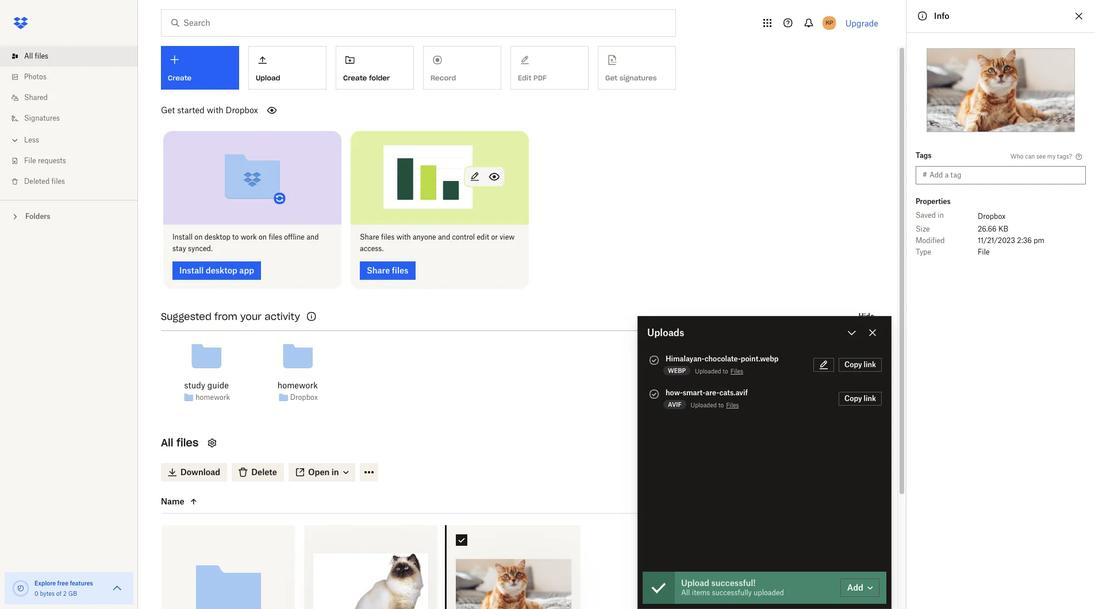Task type: locate. For each thing, give the bounding box(es) containing it.
upload complete image
[[648, 354, 661, 367], [648, 388, 661, 401], [643, 572, 675, 604]]

file, how-smart-are-cats.avif row
[[447, 525, 581, 610]]

install up "stay"
[[173, 233, 193, 241]]

link
[[864, 361, 876, 369], [864, 394, 876, 403]]

upload complete image left items on the bottom right
[[643, 572, 675, 604]]

files right deleted
[[52, 177, 65, 186]]

with left the anyone
[[397, 233, 411, 241]]

1 vertical spatial desktop
[[206, 265, 237, 275]]

share down access.
[[367, 265, 390, 275]]

share for share files
[[367, 265, 390, 275]]

on up synced. on the top left
[[195, 233, 203, 241]]

0 horizontal spatial all
[[24, 52, 33, 60]]

file, himalayan-chocolate-point.webp row
[[304, 525, 438, 610]]

dropbox link
[[290, 392, 318, 404]]

0 horizontal spatial homework link
[[196, 392, 230, 404]]

desktop up synced. on the top left
[[205, 233, 231, 241]]

to down the chocolate-
[[723, 368, 728, 375]]

1 horizontal spatial dropbox
[[290, 393, 318, 402]]

share
[[360, 233, 379, 241], [367, 265, 390, 275]]

delete button
[[232, 463, 284, 482]]

1 vertical spatial install
[[179, 265, 204, 275]]

all up download button
[[161, 436, 173, 449]]

1 vertical spatial files link
[[726, 400, 739, 411]]

1 horizontal spatial all
[[161, 436, 173, 449]]

1 horizontal spatial in
[[938, 211, 944, 220]]

2 horizontal spatial all
[[681, 589, 690, 597]]

0 horizontal spatial with
[[207, 105, 224, 115]]

share inside share files with anyone and control edit or view access.
[[360, 233, 379, 241]]

file down 11/21/2023
[[978, 248, 990, 256]]

copy link
[[845, 361, 876, 369], [845, 394, 876, 403]]

tags?
[[1058, 153, 1072, 160]]

1 vertical spatial copy link
[[845, 394, 876, 403]]

app
[[239, 265, 254, 275]]

1 horizontal spatial all files
[[161, 436, 199, 449]]

files for point.webp
[[731, 368, 744, 375]]

1 vertical spatial with
[[397, 233, 411, 241]]

None field
[[0, 0, 89, 13]]

0 vertical spatial link
[[864, 361, 876, 369]]

0 vertical spatial all
[[24, 52, 33, 60]]

with right started
[[207, 105, 224, 115]]

desktop left app
[[206, 265, 237, 275]]

point.webp
[[741, 355, 779, 363]]

to
[[232, 233, 239, 241], [723, 368, 728, 375], [719, 402, 724, 409]]

files link for point.webp
[[731, 366, 744, 377]]

himalayan-
[[666, 355, 705, 363]]

1 horizontal spatial with
[[397, 233, 411, 241]]

2 vertical spatial dropbox
[[290, 393, 318, 402]]

2 horizontal spatial dropbox
[[978, 212, 1006, 221]]

successful!
[[712, 579, 756, 588]]

1 vertical spatial file
[[978, 248, 990, 256]]

files down share files with anyone and control edit or view access.
[[392, 265, 409, 275]]

dropbox image
[[9, 12, 32, 35]]

0 vertical spatial uploaded to files
[[695, 368, 744, 375]]

files left offline at the top of the page
[[269, 233, 282, 241]]

upload for upload successful! all items successfully uploaded
[[681, 579, 710, 588]]

deleted files link
[[9, 171, 138, 192]]

1 horizontal spatial file
[[978, 248, 990, 256]]

1 vertical spatial upload complete image
[[648, 388, 661, 401]]

1 vertical spatial link
[[864, 394, 876, 403]]

0 vertical spatial all files
[[24, 52, 48, 60]]

1 vertical spatial to
[[723, 368, 728, 375]]

2 and from the left
[[438, 233, 450, 241]]

create for create
[[168, 74, 192, 82]]

0 vertical spatial file
[[24, 156, 36, 165]]

less
[[24, 136, 39, 144]]

synced.
[[188, 244, 213, 253]]

signatures
[[24, 114, 60, 122]]

11/21/2023
[[978, 236, 1016, 245]]

2 on from the left
[[259, 233, 267, 241]]

all left items on the bottom right
[[681, 589, 690, 597]]

0 vertical spatial install
[[173, 233, 193, 241]]

1 copy from the top
[[845, 361, 862, 369]]

create inside popup button
[[168, 74, 192, 82]]

uploaded to files down are-
[[691, 402, 739, 409]]

create
[[343, 73, 367, 82], [168, 74, 192, 82]]

in inside dropdown button
[[332, 467, 339, 477]]

link for 2nd copy link "button" from the bottom
[[864, 361, 876, 369]]

all files inside all files link
[[24, 52, 48, 60]]

2 link from the top
[[864, 394, 876, 403]]

0 vertical spatial share
[[360, 233, 379, 241]]

homework link down the "guide"
[[196, 392, 230, 404]]

modified
[[916, 236, 945, 245]]

files inside share files with anyone and control edit or view access.
[[381, 233, 395, 241]]

create left folder
[[343, 73, 367, 82]]

or
[[491, 233, 498, 241]]

1 vertical spatial homework
[[196, 393, 230, 402]]

all
[[24, 52, 33, 60], [161, 436, 173, 449], [681, 589, 690, 597]]

uploaded to files down himalayan-chocolate-point.webp
[[695, 368, 744, 375]]

all files left folder settings image
[[161, 436, 199, 449]]

features
[[70, 580, 93, 587]]

share up access.
[[360, 233, 379, 241]]

pm
[[1034, 236, 1045, 245]]

upload button
[[248, 46, 327, 90]]

0 vertical spatial to
[[232, 233, 239, 241]]

0 vertical spatial upload complete image
[[648, 354, 661, 367]]

photos
[[24, 72, 47, 81]]

files link
[[731, 366, 744, 377], [726, 400, 739, 411]]

files for are-
[[726, 402, 739, 409]]

1 horizontal spatial homework
[[278, 380, 318, 390]]

all files up photos
[[24, 52, 48, 60]]

0 vertical spatial homework
[[278, 380, 318, 390]]

study
[[184, 380, 205, 390]]

upload
[[256, 73, 280, 82], [681, 579, 710, 588]]

open in button
[[289, 463, 355, 482]]

to down are-
[[719, 402, 724, 409]]

2:36
[[1017, 236, 1032, 245]]

on right work
[[259, 233, 267, 241]]

0 horizontal spatial and
[[307, 233, 319, 241]]

kb
[[999, 225, 1009, 233]]

0 vertical spatial uploaded
[[695, 368, 722, 375]]

uploaded down how-smart-are-cats.avif
[[691, 402, 717, 409]]

on
[[195, 233, 203, 241], [259, 233, 267, 241]]

1 vertical spatial uploaded to files
[[691, 402, 739, 409]]

1 horizontal spatial and
[[438, 233, 450, 241]]

1 copy link from the top
[[845, 361, 876, 369]]

files left folder settings image
[[176, 436, 199, 449]]

quota usage element
[[12, 580, 30, 598]]

1 horizontal spatial create
[[343, 73, 367, 82]]

1 horizontal spatial on
[[259, 233, 267, 241]]

2 copy link from the top
[[845, 394, 876, 403]]

2
[[63, 591, 67, 597]]

1 vertical spatial upload
[[681, 579, 710, 588]]

upload complete image left "webp"
[[648, 354, 661, 367]]

files link down cats.avif
[[726, 400, 739, 411]]

deleted
[[24, 177, 50, 186]]

in
[[938, 211, 944, 220], [332, 467, 339, 477]]

0 vertical spatial copy link
[[845, 361, 876, 369]]

homework link up dropbox link
[[278, 379, 318, 392]]

open in
[[308, 467, 339, 477]]

1 vertical spatial uploaded
[[691, 402, 717, 409]]

1 horizontal spatial upload
[[681, 579, 710, 588]]

files link down the chocolate-
[[731, 366, 744, 377]]

2 vertical spatial all
[[681, 589, 690, 597]]

create button
[[161, 46, 239, 90]]

upgrade link
[[846, 18, 879, 28]]

size
[[916, 225, 930, 233]]

access.
[[360, 244, 384, 253]]

copy link button
[[839, 358, 882, 372], [839, 392, 882, 406]]

homework
[[278, 380, 318, 390], [196, 393, 230, 402]]

0 horizontal spatial file
[[24, 156, 36, 165]]

0 horizontal spatial upload
[[256, 73, 280, 82]]

kp button
[[820, 14, 839, 32]]

0 horizontal spatial all files
[[24, 52, 48, 60]]

create inside button
[[343, 73, 367, 82]]

homework down the "guide"
[[196, 393, 230, 402]]

share inside share files button
[[367, 265, 390, 275]]

uploaded down himalayan-chocolate-point.webp
[[695, 368, 722, 375]]

0 horizontal spatial in
[[332, 467, 339, 477]]

files inside deleted files link
[[52, 177, 65, 186]]

1 on from the left
[[195, 233, 203, 241]]

files inside install on desktop to work on files offline and stay synced.
[[269, 233, 282, 241]]

1 vertical spatial share
[[367, 265, 390, 275]]

0 vertical spatial files link
[[731, 366, 744, 377]]

photos link
[[9, 67, 138, 87]]

upload successful! all items successfully uploaded
[[681, 579, 784, 597]]

all files
[[24, 52, 48, 60], [161, 436, 199, 449]]

smart-
[[683, 389, 706, 397]]

and right offline at the top of the page
[[307, 233, 319, 241]]

0 vertical spatial with
[[207, 105, 224, 115]]

who can see my tags?
[[1011, 153, 1072, 160]]

2 copy from the top
[[845, 394, 862, 403]]

name
[[161, 497, 184, 507]]

files down cats.avif
[[726, 402, 739, 409]]

0 vertical spatial upload
[[256, 73, 280, 82]]

add button
[[841, 579, 880, 597]]

files up access.
[[381, 233, 395, 241]]

create up started
[[168, 74, 192, 82]]

list
[[0, 39, 138, 200]]

in right open at the bottom left
[[332, 467, 339, 477]]

0 vertical spatial files
[[731, 368, 744, 375]]

folder settings image
[[206, 436, 219, 450]]

files up photos
[[35, 52, 48, 60]]

install on desktop to work on files offline and stay synced.
[[173, 233, 319, 253]]

avif
[[668, 401, 682, 408]]

1 and from the left
[[307, 233, 319, 241]]

install inside install on desktop to work on files offline and stay synced.
[[173, 233, 193, 241]]

files down the chocolate-
[[731, 368, 744, 375]]

uploads
[[648, 327, 685, 339]]

0 horizontal spatial dropbox
[[226, 105, 258, 115]]

to left work
[[232, 233, 239, 241]]

my
[[1048, 153, 1056, 160]]

file requests
[[24, 156, 66, 165]]

uploaded to files for smart-
[[691, 402, 739, 409]]

file down 'less'
[[24, 156, 36, 165]]

upload inside popup button
[[256, 73, 280, 82]]

and left control
[[438, 233, 450, 241]]

1 vertical spatial files
[[726, 402, 739, 409]]

1 vertical spatial in
[[332, 467, 339, 477]]

and inside share files with anyone and control edit or view access.
[[438, 233, 450, 241]]

1 vertical spatial dropbox
[[978, 212, 1006, 221]]

files inside all files link
[[35, 52, 48, 60]]

homework up dropbox link
[[278, 380, 318, 390]]

0 vertical spatial dropbox
[[226, 105, 258, 115]]

0 vertical spatial in
[[938, 211, 944, 220]]

all inside upload successful! all items successfully uploaded
[[681, 589, 690, 597]]

file requests link
[[9, 151, 138, 171]]

0 vertical spatial desktop
[[205, 233, 231, 241]]

upload inside upload successful! all items successfully uploaded
[[681, 579, 710, 588]]

upload complete image left how-
[[648, 388, 661, 401]]

guide
[[207, 380, 229, 390]]

files
[[731, 368, 744, 375], [726, 402, 739, 409]]

1 vertical spatial copy link button
[[839, 392, 882, 406]]

1 vertical spatial copy
[[845, 394, 862, 403]]

kp
[[826, 19, 833, 26]]

create folder button
[[336, 46, 414, 90]]

1 vertical spatial homework link
[[196, 392, 230, 404]]

with inside share files with anyone and control edit or view access.
[[397, 233, 411, 241]]

copy
[[845, 361, 862, 369], [845, 394, 862, 403]]

1 link from the top
[[864, 361, 876, 369]]

2 vertical spatial to
[[719, 402, 724, 409]]

0 horizontal spatial on
[[195, 233, 203, 241]]

in right saved
[[938, 211, 944, 220]]

0 horizontal spatial create
[[168, 74, 192, 82]]

0 vertical spatial copy
[[845, 361, 862, 369]]

0 vertical spatial copy link button
[[839, 358, 882, 372]]

desktop inside install on desktop to work on files offline and stay synced.
[[205, 233, 231, 241]]

1 vertical spatial all
[[161, 436, 173, 449]]

install for install desktop app
[[179, 265, 204, 275]]

install inside button
[[179, 265, 204, 275]]

install
[[173, 233, 193, 241], [179, 265, 204, 275]]

0 vertical spatial homework link
[[278, 379, 318, 392]]

install down synced. on the top left
[[179, 265, 204, 275]]

file
[[24, 156, 36, 165], [978, 248, 990, 256]]

activity
[[265, 311, 300, 322]]

all up photos
[[24, 52, 33, 60]]

edit
[[477, 233, 489, 241]]

to for himalayan-chocolate-point.webp
[[723, 368, 728, 375]]

files inside share files button
[[392, 265, 409, 275]]

all files link
[[9, 46, 138, 67]]



Task type: describe. For each thing, give the bounding box(es) containing it.
how-smart-are-cats.avif
[[666, 389, 748, 397]]

upload complete image for himalayan-chocolate-point.webp
[[648, 354, 661, 367]]

copy link for 2nd copy link "button" from the top of the uploads alert
[[845, 394, 876, 403]]

can
[[1025, 153, 1035, 160]]

get started with dropbox
[[161, 105, 258, 115]]

all files list item
[[0, 46, 138, 67]]

1 vertical spatial all files
[[161, 436, 199, 449]]

link for 2nd copy link "button" from the top of the uploads alert
[[864, 394, 876, 403]]

view
[[500, 233, 515, 241]]

hide
[[859, 312, 875, 321]]

shared
[[24, 93, 48, 102]]

see
[[1037, 153, 1046, 160]]

share files with anyone and control edit or view access.
[[360, 233, 515, 253]]

1 copy link button from the top
[[839, 358, 882, 372]]

1 horizontal spatial homework link
[[278, 379, 318, 392]]

uploaded for chocolate-
[[695, 368, 722, 375]]

get
[[161, 105, 175, 115]]

2 copy link button from the top
[[839, 392, 882, 406]]

uploaded for smart-
[[691, 402, 717, 409]]

download button
[[161, 463, 227, 482]]

and inside install on desktop to work on files offline and stay synced.
[[307, 233, 319, 241]]

work
[[241, 233, 257, 241]]

upload for upload
[[256, 73, 280, 82]]

uploads alert
[[638, 316, 892, 610]]

11/21/2023 2:36 pm
[[978, 236, 1045, 245]]

folder
[[369, 73, 390, 82]]

bytes
[[40, 591, 55, 597]]

copy link for 2nd copy link "button" from the bottom
[[845, 361, 876, 369]]

suggested
[[161, 311, 212, 322]]

create for create folder
[[343, 73, 367, 82]]

saved
[[916, 211, 936, 220]]

file for file
[[978, 248, 990, 256]]

upload complete image for how-smart-are-cats.avif
[[648, 388, 661, 401]]

type
[[916, 248, 932, 256]]

install desktop app
[[179, 265, 254, 275]]

26.66 kb
[[978, 225, 1009, 233]]

to inside install on desktop to work on files offline and stay synced.
[[232, 233, 239, 241]]

tags
[[916, 151, 932, 160]]

list containing all files
[[0, 39, 138, 200]]

folder, homework row
[[162, 525, 295, 610]]

items
[[692, 589, 710, 597]]

control
[[452, 233, 475, 241]]

successfully
[[712, 589, 752, 597]]

cats.avif
[[720, 389, 748, 397]]

shared link
[[9, 87, 138, 108]]

name button
[[161, 495, 258, 509]]

uploaded
[[754, 589, 784, 597]]

share files
[[367, 265, 409, 275]]

/how smart are cats.avif image
[[927, 48, 1075, 132]]

stay
[[173, 244, 186, 253]]

info
[[934, 11, 950, 21]]

requests
[[38, 156, 66, 165]]

study guide link
[[184, 379, 229, 392]]

uploaded to files for chocolate-
[[695, 368, 744, 375]]

install for install on desktop to work on files offline and stay synced.
[[173, 233, 193, 241]]

share files button
[[360, 261, 416, 280]]

with for files
[[397, 233, 411, 241]]

anyone
[[413, 233, 436, 241]]

saved in
[[916, 211, 944, 220]]

copy for 2nd copy link "button" from the bottom
[[845, 361, 862, 369]]

upgrade
[[846, 18, 879, 28]]

study guide
[[184, 380, 229, 390]]

your
[[240, 311, 262, 322]]

folders button
[[0, 208, 138, 225]]

started
[[177, 105, 205, 115]]

free
[[57, 580, 68, 587]]

explore
[[35, 580, 56, 587]]

properties
[[916, 197, 951, 206]]

how-
[[666, 389, 683, 397]]

gb
[[68, 591, 77, 597]]

who can see my tags? image
[[1075, 152, 1084, 162]]

signatures link
[[9, 108, 138, 129]]

files link for are-
[[726, 400, 739, 411]]

all inside list item
[[24, 52, 33, 60]]

delete
[[251, 467, 277, 477]]

Search in folder "Dropbox" text field
[[183, 17, 652, 29]]

download
[[181, 467, 220, 477]]

2 vertical spatial upload complete image
[[643, 572, 675, 604]]

in for saved in
[[938, 211, 944, 220]]

share for share files with anyone and control edit or view access.
[[360, 233, 379, 241]]

who
[[1011, 153, 1024, 160]]

install desktop app button
[[173, 261, 261, 280]]

less image
[[9, 135, 21, 146]]

in for open in
[[332, 467, 339, 477]]

deleted files
[[24, 177, 65, 186]]

upload complete status
[[643, 572, 675, 606]]

add
[[848, 583, 864, 593]]

file for file requests
[[24, 156, 36, 165]]

are-
[[706, 389, 720, 397]]

to for how-smart-are-cats.avif
[[719, 402, 724, 409]]

close right sidebar image
[[1072, 9, 1086, 23]]

offline
[[284, 233, 305, 241]]

#
[[923, 171, 928, 179]]

0 horizontal spatial homework
[[196, 393, 230, 402]]

Add a tag text field
[[930, 169, 1079, 182]]

suggested from your activity
[[161, 311, 300, 322]]

chocolate-
[[705, 355, 741, 363]]

folders
[[25, 212, 50, 221]]

copy for 2nd copy link "button" from the top of the uploads alert
[[845, 394, 862, 403]]

of
[[56, 591, 62, 597]]

himalayan-chocolate-point.webp
[[666, 355, 779, 363]]

explore free features 0 bytes of 2 gb
[[35, 580, 93, 597]]

desktop inside button
[[206, 265, 237, 275]]

with for started
[[207, 105, 224, 115]]

from
[[215, 311, 237, 322]]

open
[[308, 467, 330, 477]]



Task type: vqa. For each thing, say whether or not it's contained in the screenshot.
how-smart-are-cats.avif's to
yes



